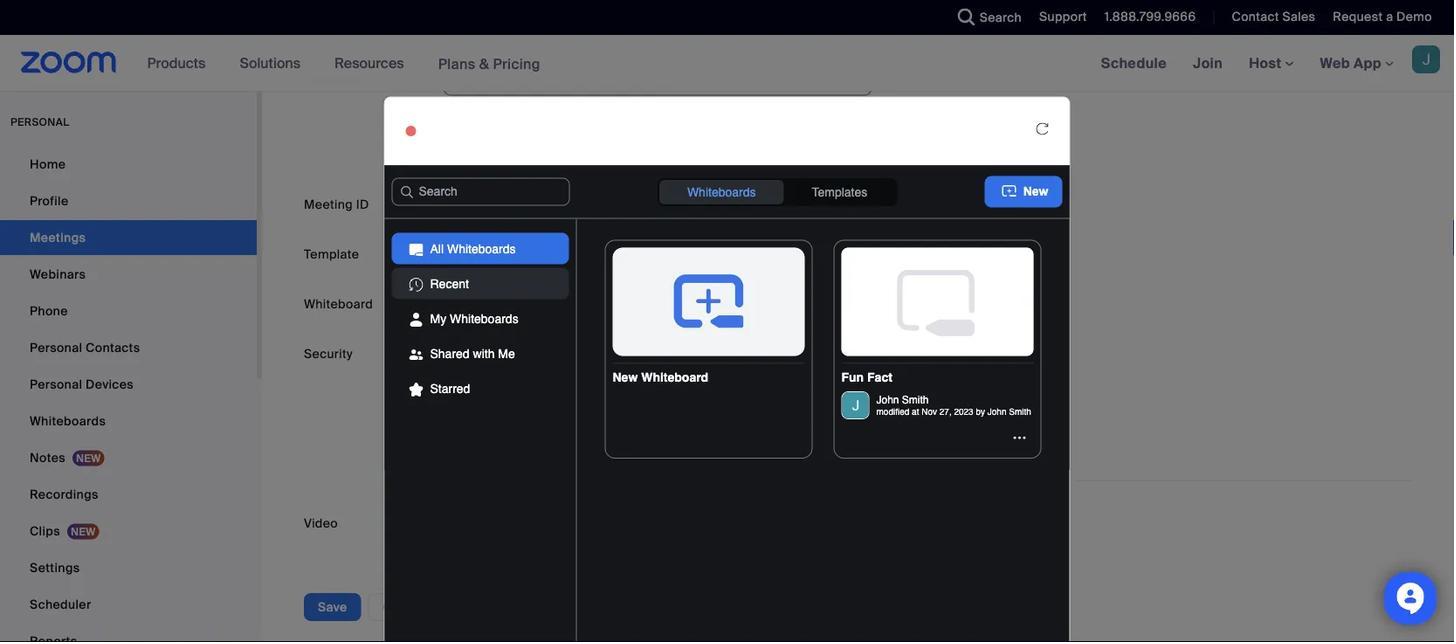 Task type: describe. For each thing, give the bounding box(es) containing it.
clips link
[[0, 514, 257, 549]]

template
[[304, 246, 359, 262]]

options
[[304, 590, 351, 606]]

whiteboards link
[[0, 404, 257, 438]]

only for only users who have the invite link or passcode can join the meeting
[[465, 373, 491, 389]]

notes
[[30, 449, 66, 466]]

plans & pricing
[[438, 54, 541, 73]]

before
[[554, 152, 593, 168]]

banner containing schedule
[[0, 35, 1454, 92]]

meeting id
[[304, 197, 369, 213]]

1 id from the left
[[356, 197, 369, 213]]

only users who have the invite link or passcode can join the meeting
[[465, 373, 871, 389]]

to
[[688, 133, 700, 149]]

283
[[775, 197, 799, 213]]

join link
[[1180, 35, 1236, 91]]

settings
[[30, 559, 80, 576]]

recurring
[[465, 25, 523, 41]]

by
[[588, 427, 601, 444]]

chat
[[522, 152, 551, 168]]

whiteboard inside button
[[508, 296, 578, 312]]

link
[[648, 373, 668, 389]]

waiting
[[465, 402, 509, 419]]

users for admitted
[[495, 427, 528, 444]]

automatically
[[524, 197, 604, 213]]

who
[[531, 373, 555, 389]]

1 horizontal spatial join
[[774, 373, 796, 389]]

contacts
[[86, 339, 140, 356]]

a
[[1386, 9, 1394, 25]]

devices
[[86, 376, 134, 392]]

recordings link
[[0, 477, 257, 512]]

schedule link
[[1088, 35, 1180, 91]]

have for the
[[558, 373, 587, 389]]

have for access
[[610, 133, 639, 149]]

cancel button
[[368, 593, 440, 621]]

contact
[[1232, 9, 1279, 25]]

or
[[671, 373, 684, 389]]

recordings
[[30, 486, 98, 502]]

home link
[[0, 147, 257, 182]]

whiteboards
[[30, 413, 106, 429]]

meeting.
[[676, 152, 728, 168]]

product information navigation
[[134, 35, 554, 92]]

phone
[[30, 303, 68, 319]]

personal for personal devices
[[30, 376, 82, 392]]

meeting up template on the top
[[304, 197, 353, 213]]

cancel
[[383, 599, 425, 615]]

group
[[482, 152, 519, 168]]

0192
[[829, 197, 857, 213]]

invite
[[613, 373, 644, 389]]

host
[[627, 427, 653, 444]]

webinars link
[[0, 257, 257, 292]]

plans
[[438, 54, 476, 73]]

video
[[304, 515, 338, 531]]

personal
[[10, 115, 69, 129]]

support
[[1040, 9, 1087, 25]]

generate automatically
[[465, 197, 604, 213]]

add whiteboard button
[[444, 290, 592, 318]]

refresh image
[[1036, 123, 1049, 135]]

and
[[596, 152, 619, 168]]

personal devices
[[30, 376, 134, 392]]

only for only users admitted by the host can join the meeting
[[465, 427, 491, 444]]

1.888.799.9666
[[1105, 9, 1196, 25]]

2 vertical spatial meeting
[[729, 427, 778, 444]]

scheduler link
[[0, 587, 257, 622]]

attendees
[[304, 73, 365, 90]]



Task type: locate. For each thing, give the bounding box(es) containing it.
contact sales
[[1232, 9, 1316, 25]]

join right host
[[682, 427, 703, 444]]

save button
[[304, 593, 361, 621]]

users up the waiting room
[[495, 373, 528, 389]]

generate
[[465, 197, 520, 213]]

2 id from the left
[[759, 197, 772, 213]]

join
[[774, 373, 796, 389], [682, 427, 703, 444]]

1 horizontal spatial have
[[610, 133, 639, 149]]

1 vertical spatial join
[[682, 427, 703, 444]]

banner
[[0, 35, 1454, 92]]

2 horizontal spatial meeting
[[821, 373, 871, 389]]

after
[[622, 152, 650, 168]]

only
[[465, 373, 491, 389], [465, 427, 491, 444]]

&
[[479, 54, 489, 73]]

0 horizontal spatial have
[[558, 373, 587, 389]]

id
[[356, 197, 369, 213], [759, 197, 772, 213]]

users
[[495, 373, 528, 389], [495, 427, 528, 444]]

waiting room
[[465, 402, 548, 419]]

2 whiteboard from the left
[[508, 296, 578, 312]]

meeting
[[726, 133, 775, 149], [304, 197, 353, 213], [707, 197, 756, 213]]

only down 'waiting'
[[465, 427, 491, 444]]

0 vertical spatial have
[[610, 133, 639, 149]]

1 users from the top
[[495, 373, 528, 389]]

join
[[1193, 54, 1223, 72]]

personal up whiteboards
[[30, 376, 82, 392]]

personal down meeting. on the top
[[651, 197, 704, 213]]

users for who
[[495, 373, 528, 389]]

zoom logo image
[[21, 52, 117, 73]]

added
[[482, 133, 521, 149]]

profile link
[[0, 183, 257, 218]]

save
[[318, 599, 347, 615]]

admitted
[[531, 427, 584, 444]]

can right passcode
[[749, 373, 771, 389]]

0 vertical spatial users
[[495, 373, 528, 389]]

1 whiteboard from the left
[[304, 296, 373, 312]]

0 vertical spatial can
[[749, 373, 771, 389]]

have right who in the left bottom of the page
[[558, 373, 587, 389]]

1 only from the top
[[465, 373, 491, 389]]

webinars
[[30, 266, 86, 282]]

plans & pricing link
[[438, 54, 541, 73], [438, 54, 541, 73]]

profile
[[30, 193, 69, 209]]

personal for personal meeting id 283 589 0192
[[651, 197, 704, 213]]

id up template on the top
[[356, 197, 369, 213]]

whiteboard
[[304, 296, 373, 312], [508, 296, 578, 312]]

have
[[610, 133, 639, 149], [558, 373, 587, 389]]

will
[[588, 133, 607, 149]]

add
[[480, 296, 505, 312]]

contact sales link
[[1219, 0, 1320, 35], [1232, 9, 1316, 25]]

589
[[802, 197, 825, 213]]

can
[[749, 373, 771, 389], [657, 427, 678, 444]]

meeting down meeting. on the top
[[707, 197, 756, 213]]

request
[[1333, 9, 1383, 25]]

security group
[[444, 340, 1412, 445]]

personal devices link
[[0, 367, 257, 402]]

the
[[703, 133, 722, 149], [653, 152, 672, 168], [590, 373, 609, 389], [799, 373, 818, 389], [605, 427, 624, 444], [706, 427, 726, 444]]

meeting inside the added attendees will have access to the meeting group chat before and after the meeting.
[[726, 133, 775, 149]]

0 vertical spatial personal
[[651, 197, 704, 213]]

0 vertical spatial join
[[774, 373, 796, 389]]

request a demo
[[1333, 9, 1433, 25]]

whiteboard right add
[[508, 296, 578, 312]]

meeting id option group
[[444, 191, 1412, 219]]

passcode
[[465, 345, 523, 362]]

2 vertical spatial personal
[[30, 376, 82, 392]]

demo
[[1397, 9, 1433, 25]]

id inside option group
[[759, 197, 772, 213]]

can right host
[[657, 427, 678, 444]]

personal inside 'meeting id' option group
[[651, 197, 704, 213]]

1 horizontal spatial can
[[749, 373, 771, 389]]

0 horizontal spatial meeting
[[526, 25, 576, 41]]

1 vertical spatial users
[[495, 427, 528, 444]]

have inside security group
[[558, 373, 587, 389]]

attendees
[[525, 133, 585, 149]]

meeting up meeting. on the top
[[726, 133, 775, 149]]

meetings navigation
[[1088, 35, 1454, 92]]

add whiteboard
[[477, 296, 578, 312]]

1 horizontal spatial id
[[759, 197, 772, 213]]

added attendees will have access to the meeting group chat before and after the meeting.
[[482, 133, 775, 168]]

1 vertical spatial can
[[657, 427, 678, 444]]

0 vertical spatial meeting
[[526, 25, 576, 41]]

0 horizontal spatial can
[[657, 427, 678, 444]]

personal meeting id 283 589 0192
[[651, 197, 857, 213]]

have up after
[[610, 133, 639, 149]]

1.888.799.9666 button
[[1092, 0, 1201, 35], [1105, 9, 1196, 25]]

have inside the added attendees will have access to the meeting group chat before and after the meeting.
[[610, 133, 639, 149]]

whiteboard down template on the top
[[304, 296, 373, 312]]

personal menu menu
[[0, 147, 257, 642]]

0 vertical spatial only
[[465, 373, 491, 389]]

pricing
[[493, 54, 541, 73]]

room
[[512, 402, 548, 419]]

1 horizontal spatial meeting
[[729, 427, 778, 444]]

0 horizontal spatial id
[[356, 197, 369, 213]]

0 horizontal spatial whiteboard
[[304, 296, 373, 312]]

settings link
[[0, 550, 257, 585]]

2 users from the top
[[495, 427, 528, 444]]

passcode
[[687, 373, 746, 389]]

id left "283"
[[759, 197, 772, 213]]

support link
[[1026, 0, 1092, 35], [1040, 9, 1087, 25]]

personal
[[651, 197, 704, 213], [30, 339, 82, 356], [30, 376, 82, 392]]

security
[[304, 346, 353, 362]]

personal contacts link
[[0, 330, 257, 365]]

phone link
[[0, 293, 257, 328]]

personal contacts
[[30, 339, 140, 356]]

1 vertical spatial meeting
[[821, 373, 871, 389]]

1 vertical spatial have
[[558, 373, 587, 389]]

only up 'waiting'
[[465, 373, 491, 389]]

request a demo link
[[1320, 0, 1454, 35], [1333, 9, 1433, 25]]

meeting inside 'meeting id' option group
[[707, 197, 756, 213]]

recurring meeting
[[465, 25, 576, 41]]

join right passcode
[[774, 373, 796, 389]]

schedule
[[1101, 54, 1167, 72]]

access
[[642, 133, 685, 149]]

sales
[[1283, 9, 1316, 25]]

1 horizontal spatial whiteboard
[[508, 296, 578, 312]]

only users admitted by the host can join the meeting
[[465, 427, 778, 444]]

notes link
[[0, 440, 257, 475]]

0 horizontal spatial join
[[682, 427, 703, 444]]

1 vertical spatial only
[[465, 427, 491, 444]]

2 only from the top
[[465, 427, 491, 444]]

personal down phone at left top
[[30, 339, 82, 356]]

1 vertical spatial personal
[[30, 339, 82, 356]]

clips
[[30, 523, 60, 539]]

personal for personal contacts
[[30, 339, 82, 356]]

scheduler
[[30, 596, 91, 612]]

home
[[30, 156, 66, 172]]

users down the waiting room
[[495, 427, 528, 444]]



Task type: vqa. For each thing, say whether or not it's contained in the screenshot.
CONTACT
yes



